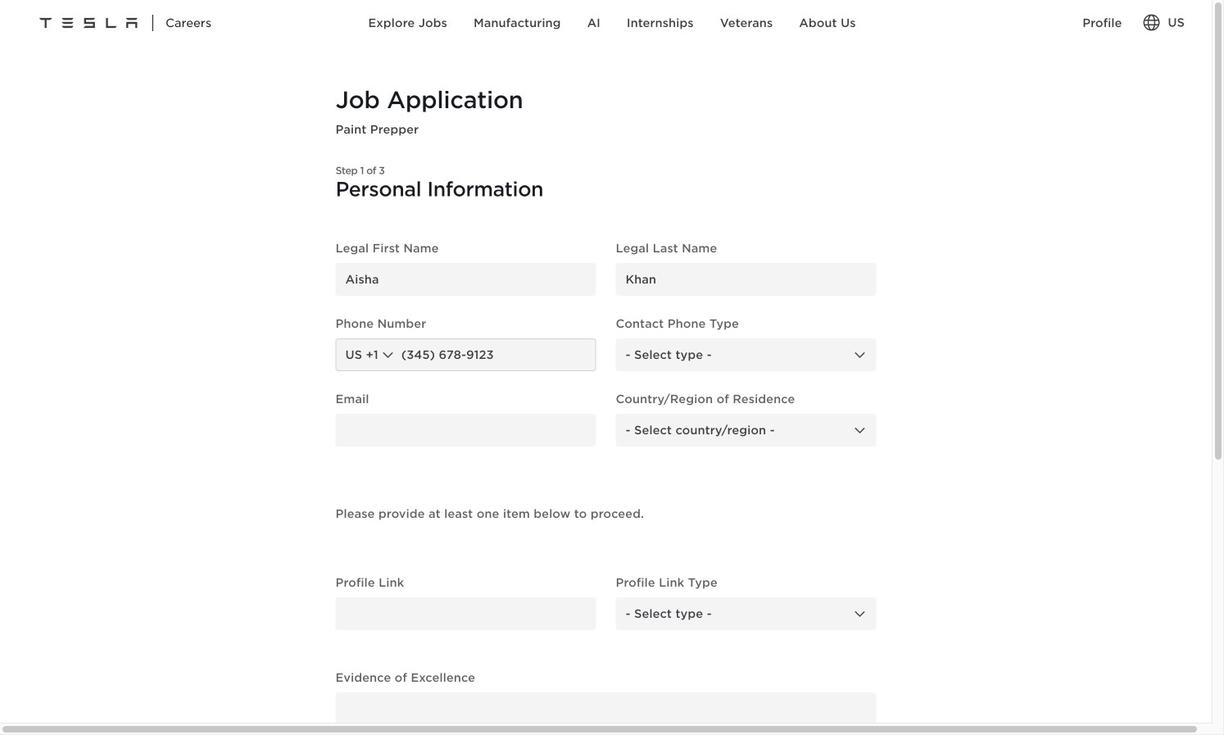 Task type: describe. For each thing, give the bounding box(es) containing it.
inline image
[[382, 348, 395, 361]]

tesla logo image
[[39, 13, 138, 33]]



Task type: locate. For each thing, give the bounding box(es) containing it.
(201) 555-0123 field
[[401, 347, 586, 363]]

None text field
[[336, 692, 876, 735]]

globe image
[[1142, 13, 1161, 32]]

None field
[[345, 271, 586, 288], [626, 271, 867, 288], [345, 271, 586, 288], [626, 271, 867, 288]]



